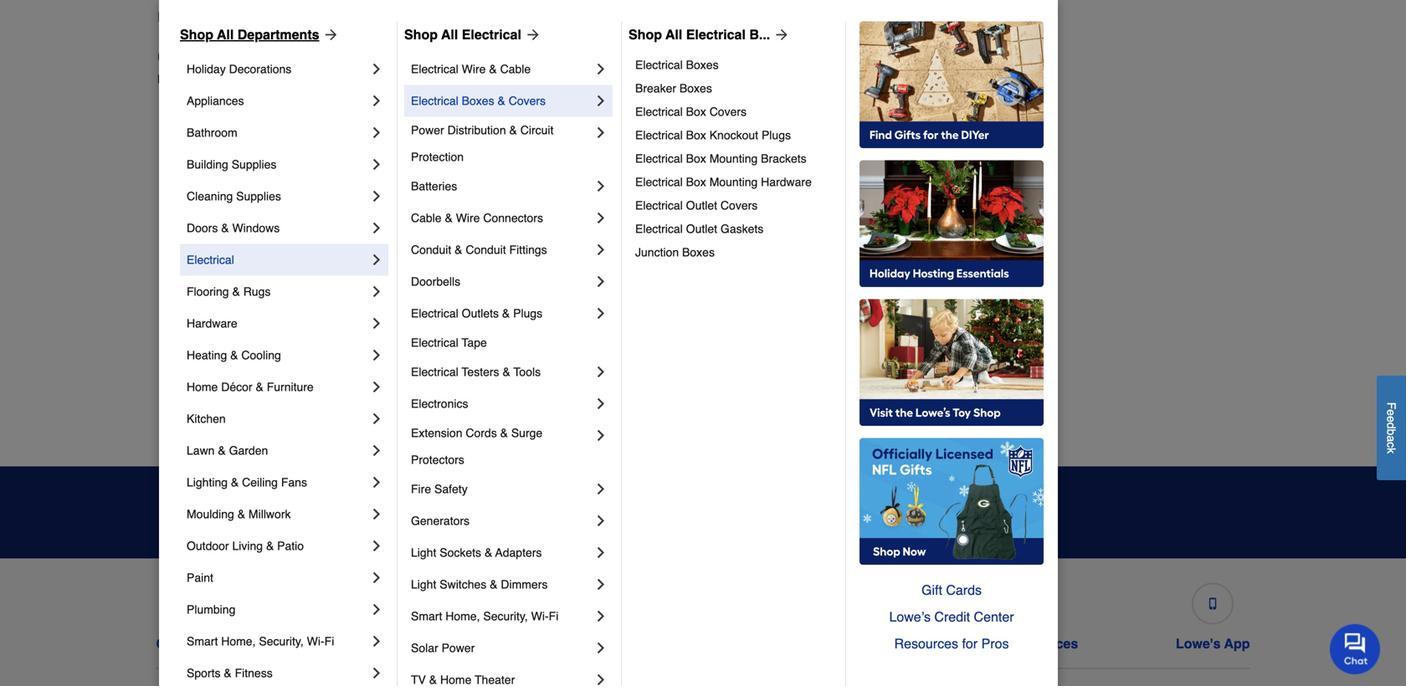 Task type: describe. For each thing, give the bounding box(es) containing it.
décor
[[221, 380, 252, 394]]

find a store
[[157, 9, 235, 25]]

maple shade
[[716, 159, 785, 172]]

chevron right image for electrical boxes & covers "link"
[[593, 92, 609, 109]]

ceiling
[[242, 476, 278, 489]]

outdoor living & patio link
[[187, 530, 368, 562]]

shop for shop all departments
[[180, 27, 213, 42]]

order
[[369, 636, 406, 652]]

light for light switches & dimmers
[[411, 578, 436, 591]]

jersey city
[[444, 326, 502, 339]]

lowe's for lowe's app
[[1176, 636, 1221, 652]]

east brunswick
[[171, 292, 251, 306]]

jersey inside city directory lowe's stores in new jersey
[[273, 72, 307, 86]]

electrical tape
[[411, 336, 487, 349]]

city directory lowe's stores in new jersey
[[157, 46, 307, 86]]

cleaning supplies link
[[187, 180, 368, 212]]

c
[[1385, 442, 1398, 448]]

1 vertical spatial home,
[[221, 635, 256, 648]]

electrical for electrical wire & cable
[[411, 62, 458, 76]]

& inside the "extension cords & surge protectors"
[[500, 426, 508, 440]]

center for lowe's credit center
[[639, 636, 681, 652]]

chevron right image for lighting & ceiling fans
[[368, 474, 385, 491]]

chevron right image for electrical wire & cable
[[593, 61, 609, 77]]

chevron right image for heating & cooling "link"
[[368, 347, 385, 364]]

butler
[[171, 192, 201, 205]]

chevron right image for fire safety
[[593, 481, 609, 497]]

2 conduit from the left
[[466, 243, 506, 256]]

all for shop all electrical b...
[[665, 27, 682, 42]]

home
[[187, 380, 218, 394]]

contact us & faq
[[156, 636, 271, 652]]

deptford
[[171, 259, 216, 272]]

electrical for electrical box covers
[[635, 105, 683, 118]]

1 vertical spatial wire
[[456, 211, 480, 225]]

customer care image
[[208, 598, 220, 610]]

& inside heating & cooling "link"
[[230, 348, 238, 362]]

switches
[[440, 578, 486, 591]]

millville link
[[716, 190, 754, 207]]

building supplies link
[[187, 148, 368, 180]]

electrical for electrical outlet gaskets
[[635, 222, 683, 236]]

& inside lawn & garden link
[[218, 444, 226, 457]]

heating & cooling link
[[187, 339, 368, 371]]

in
[[234, 72, 243, 86]]

security, for rightmost smart home, security, wi-fi link
[[483, 610, 528, 623]]

dimensions image
[[1008, 598, 1019, 610]]

conduit & conduit fittings
[[411, 243, 547, 256]]

power inside the power distribution & circuit protection
[[411, 123, 444, 137]]

extension cords & surge protectors
[[411, 426, 546, 466]]

order status
[[369, 636, 450, 652]]

sports
[[187, 667, 221, 680]]

piscataway link
[[989, 123, 1048, 140]]

bayonne
[[171, 125, 217, 139]]

& inside the power distribution & circuit protection
[[509, 123, 517, 137]]

toms river
[[989, 292, 1048, 306]]

electrical box mounting brackets
[[635, 152, 806, 165]]

shop for shop all electrical b...
[[629, 27, 662, 42]]

doors
[[187, 221, 218, 235]]

east for east rutherford
[[171, 326, 194, 339]]

0 horizontal spatial gift cards
[[783, 636, 847, 652]]

services
[[1023, 636, 1078, 652]]

boxes for junction boxes
[[682, 246, 715, 259]]

shop for shop all electrical
[[404, 27, 438, 42]]

1 vertical spatial smart home, security, wi-fi
[[187, 635, 334, 648]]

cable & wire connectors
[[411, 211, 543, 225]]

& inside light sockets & adapters link
[[485, 546, 492, 559]]

union link
[[989, 358, 1020, 375]]

fitness
[[235, 667, 273, 680]]

chevron right image for hardware
[[368, 315, 385, 332]]

0 horizontal spatial gift cards link
[[779, 576, 851, 652]]

doorbells link
[[411, 266, 593, 297]]

lowe's credit center link
[[860, 604, 1044, 631]]

installation services
[[949, 636, 1078, 652]]

woodbridge link
[[989, 425, 1052, 441]]

mounting for hardware
[[709, 175, 758, 189]]

plugs for electrical outlets & plugs
[[513, 307, 542, 320]]

sign up form
[[676, 490, 1031, 535]]

fire safety
[[411, 482, 468, 496]]

& inside lighting & ceiling fans link
[[231, 476, 239, 489]]

outlet for covers
[[686, 199, 717, 212]]

resources for pros
[[894, 636, 1009, 651]]

solar
[[411, 641, 438, 655]]

electrical box covers link
[[635, 100, 834, 123]]

got
[[552, 519, 570, 532]]

moulding & millwork link
[[187, 498, 368, 530]]

voorhees
[[989, 393, 1039, 406]]

lowe's app
[[1176, 636, 1250, 652]]

turnersville
[[989, 326, 1049, 339]]

sicklerville
[[989, 259, 1045, 272]]

extension
[[411, 426, 462, 440]]

circuit
[[520, 123, 554, 137]]

0 vertical spatial hardware
[[761, 175, 812, 189]]

outlet for gaskets
[[686, 222, 717, 236]]

new inside city directory lowe's stores in new jersey
[[246, 72, 270, 86]]

building
[[187, 158, 228, 171]]

smart for the left smart home, security, wi-fi link
[[187, 635, 218, 648]]

adapters
[[495, 546, 542, 559]]

1 vertical spatial wi-
[[307, 635, 324, 648]]

electrical wire & cable
[[411, 62, 531, 76]]

store
[[200, 9, 235, 25]]

1 horizontal spatial gift
[[921, 582, 942, 598]]

covers inside "link"
[[509, 94, 546, 107]]

officially licensed n f l gifts. shop now. image
[[860, 438, 1044, 565]]

electrical testers & tools link
[[411, 356, 593, 388]]

flooring
[[187, 285, 229, 298]]

light switches & dimmers link
[[411, 569, 593, 600]]

chevron right image for appliances
[[368, 92, 385, 109]]

east for east brunswick
[[171, 292, 194, 306]]

& inside light switches & dimmers link
[[490, 578, 498, 591]]

& inside "electrical outlets & plugs" link
[[502, 307, 510, 320]]

lawnside link
[[444, 358, 493, 375]]

& inside moulding & millwork 'link'
[[237, 508, 245, 521]]

1 horizontal spatial cards
[[946, 582, 982, 598]]

chevron right image for electrical testers & tools
[[593, 364, 609, 380]]

plugs for electrical box knockout plugs
[[762, 128, 791, 142]]

electrical outlet gaskets
[[635, 222, 764, 236]]

brunswick
[[197, 292, 251, 306]]

1 horizontal spatial fi
[[549, 610, 558, 623]]

stores
[[197, 72, 231, 86]]

heating
[[187, 348, 227, 362]]

1 horizontal spatial wi-
[[531, 610, 549, 623]]

2 e from the top
[[1385, 416, 1398, 423]]

river
[[1020, 292, 1048, 306]]

mobile image
[[1207, 598, 1219, 610]]

electrical for electrical boxes
[[635, 58, 683, 71]]

tape
[[462, 336, 487, 349]]

and
[[548, 493, 584, 516]]

heating & cooling
[[187, 348, 281, 362]]

trends
[[590, 493, 655, 516]]

deptford link
[[171, 257, 216, 274]]

voorhees link
[[989, 391, 1039, 408]]

rugs
[[243, 285, 271, 298]]

boxes for electrical boxes
[[686, 58, 719, 71]]

extension cords & surge protectors link
[[411, 420, 593, 473]]

electrical outlets & plugs
[[411, 307, 542, 320]]

jersey inside new jersey button
[[391, 9, 431, 25]]

0 horizontal spatial hardware
[[187, 317, 237, 330]]

dimmers
[[501, 578, 548, 591]]

sicklerville link
[[989, 257, 1045, 274]]

electrical for electrical tape
[[411, 336, 458, 349]]

installation services link
[[949, 576, 1078, 652]]

1 vertical spatial cards
[[809, 636, 847, 652]]

all for shop all departments
[[217, 27, 234, 42]]

moulding & millwork
[[187, 508, 291, 521]]

new jersey button
[[361, 7, 431, 27]]

1 horizontal spatial smart home, security, wi-fi link
[[411, 600, 593, 632]]

surge
[[511, 426, 542, 440]]

lowe's inside city directory lowe's stores in new jersey
[[157, 72, 193, 86]]

chevron right image for cable & wire connectors
[[593, 210, 609, 226]]

all for shop all electrical
[[441, 27, 458, 42]]

breaker
[[635, 82, 676, 95]]

electrical boxes & covers link
[[411, 85, 593, 117]]

manchester
[[716, 125, 778, 139]]

1 horizontal spatial gift cards link
[[860, 577, 1044, 604]]

chevron right image for holiday decorations link at top
[[368, 61, 385, 77]]

supplies for cleaning supplies
[[236, 189, 281, 203]]

fittings
[[509, 243, 547, 256]]

1 e from the top
[[1385, 410, 1398, 416]]

chevron right image for home décor & furniture
[[368, 379, 385, 395]]

chevron right image for building supplies link
[[368, 156, 385, 173]]

light for light sockets & adapters
[[411, 546, 436, 559]]

lowe's for lowe's credit center
[[548, 636, 593, 652]]

chevron right image for kitchen
[[368, 410, 385, 427]]

center for lowe's credit center
[[974, 609, 1014, 625]]

flooring & rugs link
[[187, 276, 368, 307]]

f e e d b a c k button
[[1377, 376, 1406, 480]]

hackettstown link
[[444, 157, 514, 174]]

connectors
[[483, 211, 543, 225]]

safety
[[434, 482, 468, 496]]

chevron right image for bathroom
[[368, 124, 385, 141]]

chevron right image for electrical outlets & plugs
[[593, 305, 609, 322]]



Task type: locate. For each thing, give the bounding box(es) containing it.
smart for rightmost smart home, security, wi-fi link
[[411, 610, 442, 623]]

a right find
[[189, 9, 197, 25]]

2 mounting from the top
[[709, 175, 758, 189]]

3 all from the left
[[665, 27, 682, 42]]

e up b
[[1385, 416, 1398, 423]]

arrow right image inside shop all electrical b... link
[[770, 26, 790, 43]]

1 horizontal spatial a
[[1385, 436, 1398, 442]]

0 horizontal spatial gift
[[783, 636, 806, 652]]

outlet inside electrical outlet covers link
[[686, 199, 717, 212]]

0 horizontal spatial credit
[[596, 636, 635, 652]]

plumbing link
[[187, 594, 368, 626]]

0 vertical spatial light
[[411, 546, 436, 559]]

1 horizontal spatial shop
[[404, 27, 438, 42]]

arrow right image for shop all departments
[[319, 26, 339, 43]]

supplies up cleaning supplies
[[232, 158, 277, 171]]

box down electrical box knockout plugs
[[686, 152, 706, 165]]

sports & fitness link
[[187, 657, 368, 686]]

boxes
[[686, 58, 719, 71], [679, 82, 712, 95], [462, 94, 494, 107], [682, 246, 715, 259]]

conduit down "cable & wire connectors"
[[466, 243, 506, 256]]

electrical testers & tools
[[411, 365, 541, 379]]

jersey down electrical outlets & plugs
[[444, 326, 478, 339]]

center
[[974, 609, 1014, 625], [639, 636, 681, 652]]

find
[[157, 9, 186, 25]]

electrical for electrical outlet covers
[[635, 199, 683, 212]]

1 horizontal spatial lowe's
[[548, 636, 593, 652]]

chevron right image for the outdoor living & patio link
[[368, 538, 385, 554]]

chevron right image
[[368, 61, 385, 77], [593, 92, 609, 109], [593, 124, 609, 141], [368, 156, 385, 173], [368, 220, 385, 236], [368, 251, 385, 268], [368, 347, 385, 364], [593, 427, 609, 444], [368, 506, 385, 523], [593, 513, 609, 529], [368, 538, 385, 554], [593, 544, 609, 561], [368, 569, 385, 586], [593, 576, 609, 593], [593, 608, 609, 625], [368, 633, 385, 650], [593, 640, 609, 656]]

shop all electrical b...
[[629, 27, 770, 42]]

chevron right image for light switches & dimmers link
[[593, 576, 609, 593]]

lowe's app link
[[1176, 576, 1250, 652]]

2 all from the left
[[441, 27, 458, 42]]

power up protection
[[411, 123, 444, 137]]

1 horizontal spatial jersey
[[391, 9, 431, 25]]

0 vertical spatial fi
[[549, 610, 558, 623]]

1 conduit from the left
[[411, 243, 451, 256]]

millwork
[[249, 508, 291, 521]]

lowe's credit center link
[[548, 576, 681, 652]]

1 horizontal spatial credit
[[934, 609, 970, 625]]

a inside button
[[1385, 436, 1398, 442]]

0 vertical spatial outlet
[[686, 199, 717, 212]]

electrical for electrical box knockout plugs
[[635, 128, 683, 142]]

east rutherford link
[[171, 324, 253, 341]]

1 vertical spatial plugs
[[513, 307, 542, 320]]

0 horizontal spatial conduit
[[411, 243, 451, 256]]

appliances link
[[187, 85, 368, 117]]

1 vertical spatial power
[[442, 641, 475, 655]]

1 horizontal spatial cable
[[500, 62, 531, 76]]

shop up the electrical boxes
[[629, 27, 662, 42]]

& inside the flooring & rugs link
[[232, 285, 240, 298]]

0 vertical spatial home,
[[445, 610, 480, 623]]

box for brackets
[[686, 152, 706, 165]]

0 vertical spatial gift cards
[[921, 582, 982, 598]]

1 vertical spatial outlet
[[686, 222, 717, 236]]

& down the rutherford at top left
[[230, 348, 238, 362]]

1 east from the top
[[171, 292, 194, 306]]

electrical box mounting hardware
[[635, 175, 812, 189]]

1 horizontal spatial conduit
[[466, 243, 506, 256]]

gaskets
[[721, 222, 764, 236]]

0 horizontal spatial lowe's
[[157, 72, 193, 86]]

shop inside "link"
[[404, 27, 438, 42]]

1 all from the left
[[217, 27, 234, 42]]

power
[[411, 123, 444, 137], [442, 641, 475, 655]]

outlet up electrical outlet gaskets
[[686, 199, 717, 212]]

2 horizontal spatial lowe's
[[1176, 636, 1221, 652]]

distribution
[[447, 123, 506, 137]]

toms river link
[[989, 291, 1048, 308]]

electrical boxes & covers
[[411, 94, 546, 107]]

0 vertical spatial east
[[171, 292, 194, 306]]

& inside electrical testers & tools link
[[503, 365, 510, 379]]

credit for lowe's
[[934, 609, 970, 625]]

0 horizontal spatial cards
[[809, 636, 847, 652]]

0 horizontal spatial fi
[[324, 635, 334, 648]]

0 vertical spatial supplies
[[232, 158, 277, 171]]

toms
[[989, 292, 1017, 306]]

1 outlet from the top
[[686, 199, 717, 212]]

supplies up the windows
[[236, 189, 281, 203]]

new
[[361, 9, 388, 25], [246, 72, 270, 86]]

mounting for brackets
[[709, 152, 758, 165]]

0 horizontal spatial wi-
[[307, 635, 324, 648]]

d
[[1385, 423, 1398, 429]]

moulding
[[187, 508, 234, 521]]

electrical link
[[187, 244, 368, 276]]

& right us
[[230, 636, 240, 652]]

power inside "link"
[[442, 641, 475, 655]]

boxes up electrical box covers in the top of the page
[[679, 82, 712, 95]]

1 vertical spatial supplies
[[236, 189, 281, 203]]

electrical for electrical boxes & covers
[[411, 94, 458, 107]]

lawn & garden
[[187, 444, 268, 457]]

electrical for electrical box mounting hardware
[[635, 175, 683, 189]]

fi
[[549, 610, 558, 623], [324, 635, 334, 648]]

conduit up doorbells
[[411, 243, 451, 256]]

0 horizontal spatial smart home, security, wi-fi link
[[187, 626, 368, 657]]

arrow right image up the electrical boxes link
[[770, 26, 790, 43]]

e up d
[[1385, 410, 1398, 416]]

covers up gaskets
[[721, 199, 758, 212]]

shop all departments
[[180, 27, 319, 42]]

2 light from the top
[[411, 578, 436, 591]]

covers up the knockout
[[709, 105, 747, 118]]

& inside the doors & windows link
[[221, 221, 229, 235]]

shop down find a store
[[180, 27, 213, 42]]

east rutherford
[[171, 326, 253, 339]]

0 vertical spatial smart home, security, wi-fi
[[411, 610, 558, 623]]

& inside electrical boxes & covers "link"
[[498, 94, 505, 107]]

1 horizontal spatial center
[[974, 609, 1014, 625]]

jersey up shop all electrical
[[391, 9, 431, 25]]

2 horizontal spatial jersey
[[444, 326, 478, 339]]

1 vertical spatial light
[[411, 578, 436, 591]]

2 horizontal spatial all
[[665, 27, 682, 42]]

0 vertical spatial a
[[189, 9, 197, 25]]

sign up
[[953, 505, 1003, 520]]

box up electrical outlet covers
[[686, 175, 706, 189]]

light down generators
[[411, 546, 436, 559]]

all up electrical wire & cable on the top of the page
[[441, 27, 458, 42]]

lighting & ceiling fans
[[187, 476, 307, 489]]

0 vertical spatial mounting
[[709, 152, 758, 165]]

electrical for electrical outlets & plugs
[[411, 307, 458, 320]]

2 shop from the left
[[404, 27, 438, 42]]

lowe's credit center
[[889, 609, 1014, 625]]

chat invite button image
[[1330, 624, 1381, 675]]

arrow right image inside shop all departments link
[[319, 26, 339, 43]]

supplies for building supplies
[[232, 158, 277, 171]]

1 horizontal spatial city
[[481, 326, 502, 339]]

& left rugs
[[232, 285, 240, 298]]

& up electrical boxes & covers "link"
[[489, 62, 497, 76]]

chevron right image for moulding & millwork 'link'
[[368, 506, 385, 523]]

0 vertical spatial smart
[[411, 610, 442, 623]]

all down the store
[[217, 27, 234, 42]]

& left millwork
[[237, 508, 245, 521]]

0 horizontal spatial center
[[639, 636, 681, 652]]

arrow right image up holiday decorations link at top
[[319, 26, 339, 43]]

home, up sports & fitness
[[221, 635, 256, 648]]

bathroom
[[187, 126, 237, 139]]

resources
[[894, 636, 958, 651]]

lowe's credit center
[[548, 636, 681, 652]]

appliances
[[187, 94, 244, 107]]

wi- down dimmers
[[531, 610, 549, 623]]

1 horizontal spatial hardware
[[761, 175, 812, 189]]

fi left order
[[324, 635, 334, 648]]

& right lawn
[[218, 444, 226, 457]]

electrical boxes link
[[635, 53, 834, 76]]

2 horizontal spatial shop
[[629, 27, 662, 42]]

&
[[489, 62, 497, 76], [498, 94, 505, 107], [509, 123, 517, 137], [445, 211, 453, 225], [221, 221, 229, 235], [455, 243, 462, 256], [232, 285, 240, 298], [502, 307, 510, 320], [230, 348, 238, 362], [503, 365, 510, 379], [256, 380, 263, 394], [500, 426, 508, 440], [218, 444, 226, 457], [231, 476, 239, 489], [237, 508, 245, 521], [266, 539, 274, 553], [485, 546, 492, 559], [490, 578, 498, 591], [230, 636, 240, 652], [224, 667, 232, 680]]

lowe's
[[889, 609, 931, 625]]

& inside contact us & faq link
[[230, 636, 240, 652]]

0 vertical spatial plugs
[[762, 128, 791, 142]]

2 east from the top
[[171, 326, 194, 339]]

1 horizontal spatial security,
[[483, 610, 528, 623]]

& left dimmers
[[490, 578, 498, 591]]

boxes down electrical outlet gaskets
[[682, 246, 715, 259]]

wire up conduit & conduit fittings
[[456, 211, 480, 225]]

0 horizontal spatial shop
[[180, 27, 213, 42]]

1 vertical spatial smart
[[187, 635, 218, 648]]

1 horizontal spatial smart home, security, wi-fi
[[411, 610, 558, 623]]

1 arrow right image from the left
[[319, 26, 339, 43]]

boxes for electrical boxes & covers
[[462, 94, 494, 107]]

smart home, security, wi-fi link up fitness
[[187, 626, 368, 657]]

& down batteries
[[445, 211, 453, 225]]

shop down new jersey
[[404, 27, 438, 42]]

1 vertical spatial fi
[[324, 635, 334, 648]]

departments
[[237, 27, 319, 42]]

lighting
[[187, 476, 228, 489]]

boxes inside "link"
[[462, 94, 494, 107]]

sewell
[[989, 226, 1024, 239]]

lumberton
[[444, 393, 500, 406]]

0 horizontal spatial home,
[[221, 635, 256, 648]]

a up k
[[1385, 436, 1398, 442]]

wi- up sports & fitness link
[[307, 635, 324, 648]]

boxes for breaker boxes
[[679, 82, 712, 95]]

jersey city link
[[444, 324, 502, 341]]

0 horizontal spatial all
[[217, 27, 234, 42]]

living
[[232, 539, 263, 553]]

1 vertical spatial city
[[481, 326, 502, 339]]

0 vertical spatial center
[[974, 609, 1014, 625]]

4 box from the top
[[686, 175, 706, 189]]

wire up electrical boxes & covers
[[462, 62, 486, 76]]

electrical box mounting hardware link
[[635, 170, 834, 194]]

generators link
[[411, 505, 593, 537]]

& inside conduit & conduit fittings "link"
[[455, 243, 462, 256]]

electrical box covers
[[635, 105, 747, 118]]

0 horizontal spatial cable
[[411, 211, 442, 225]]

& down electrical wire & cable link
[[498, 94, 505, 107]]

chevron right image for plumbing
[[368, 601, 385, 618]]

& left tools
[[503, 365, 510, 379]]

building supplies
[[187, 158, 277, 171]]

piscataway
[[989, 125, 1048, 139]]

& inside home décor & furniture link
[[256, 380, 263, 394]]

directory
[[201, 46, 289, 69]]

& left ceiling
[[231, 476, 239, 489]]

outlet
[[686, 199, 717, 212], [686, 222, 717, 236]]

& right doors
[[221, 221, 229, 235]]

& inside electrical wire & cable link
[[489, 62, 497, 76]]

electrical for electrical box mounting brackets
[[635, 152, 683, 165]]

0 vertical spatial cards
[[946, 582, 982, 598]]

1 vertical spatial hardware
[[187, 317, 237, 330]]

& right sports
[[224, 667, 232, 680]]

city inside "link"
[[481, 326, 502, 339]]

cable up electrical boxes & covers "link"
[[500, 62, 531, 76]]

all inside "link"
[[441, 27, 458, 42]]

chevron right image for the doors & windows link
[[368, 220, 385, 236]]

new inside button
[[361, 9, 388, 25]]

3 box from the top
[[686, 152, 706, 165]]

chevron right image for sports & fitness
[[368, 665, 385, 682]]

jersey inside jersey city "link"
[[444, 326, 478, 339]]

chevron right image
[[593, 61, 609, 77], [368, 92, 385, 109], [368, 124, 385, 141], [593, 178, 609, 194], [368, 188, 385, 205], [593, 210, 609, 226], [593, 241, 609, 258], [593, 273, 609, 290], [368, 283, 385, 300], [593, 305, 609, 322], [368, 315, 385, 332], [593, 364, 609, 380], [368, 379, 385, 395], [593, 395, 609, 412], [368, 410, 385, 427], [368, 442, 385, 459], [368, 474, 385, 491], [593, 481, 609, 497], [368, 601, 385, 618], [368, 665, 385, 682], [593, 672, 609, 686]]

1 horizontal spatial plugs
[[762, 128, 791, 142]]

chevron right image for doorbells
[[593, 273, 609, 290]]

& right cords
[[500, 426, 508, 440]]

plugs up brackets
[[762, 128, 791, 142]]

chevron right image for flooring & rugs
[[368, 283, 385, 300]]

power distribution & circuit protection link
[[411, 117, 593, 170]]

2 outlet from the top
[[686, 222, 717, 236]]

plugs up electrical tape link
[[513, 307, 542, 320]]

1 vertical spatial gift cards
[[783, 636, 847, 652]]

0 horizontal spatial arrow right image
[[319, 26, 339, 43]]

1 vertical spatial mounting
[[709, 175, 758, 189]]

2 box from the top
[[686, 128, 706, 142]]

& inside sports & fitness link
[[224, 667, 232, 680]]

box for plugs
[[686, 128, 706, 142]]

brick
[[171, 159, 197, 172]]

covers for electrical outlet covers
[[721, 199, 758, 212]]

0 horizontal spatial smart
[[187, 635, 218, 648]]

kitchen link
[[187, 403, 368, 435]]

delran
[[171, 226, 205, 239]]

lawn
[[187, 444, 215, 457]]

credit for lowe's
[[596, 636, 635, 652]]

0 vertical spatial power
[[411, 123, 444, 137]]

sockets
[[440, 546, 481, 559]]

chevron right image for electrical link
[[368, 251, 385, 268]]

doors & windows link
[[187, 212, 368, 244]]

1 vertical spatial a
[[1385, 436, 1398, 442]]

princeton
[[989, 159, 1039, 172]]

arrow right image
[[521, 26, 541, 43]]

security, up sports & fitness link
[[259, 635, 304, 648]]

chevron right image for generators link
[[593, 513, 609, 529]]

holiday hosting essentials. image
[[860, 160, 1044, 287]]

& left patio
[[266, 539, 274, 553]]

hardware down brackets
[[761, 175, 812, 189]]

& right outlets
[[502, 307, 510, 320]]

security, up 'solar power' "link"
[[483, 610, 528, 623]]

home, down switches
[[445, 610, 480, 623]]

chevron right image for electronics
[[593, 395, 609, 412]]

rutherford
[[197, 326, 253, 339]]

1 light from the top
[[411, 546, 436, 559]]

box for hardware
[[686, 175, 706, 189]]

junction
[[635, 246, 679, 259]]

visit the lowe's toy shop. image
[[860, 299, 1044, 426]]

app
[[1224, 636, 1250, 652]]

0 vertical spatial cable
[[500, 62, 531, 76]]

covers for electrical box covers
[[709, 105, 747, 118]]

0 vertical spatial security,
[[483, 610, 528, 623]]

furniture
[[267, 380, 314, 394]]

1 vertical spatial jersey
[[273, 72, 307, 86]]

plumbing
[[187, 603, 235, 616]]

smart home, security, wi-fi link down light switches & dimmers
[[411, 600, 593, 632]]

outlet inside electrical outlet gaskets link
[[686, 222, 717, 236]]

0 horizontal spatial a
[[189, 9, 197, 25]]

morganville link
[[716, 224, 776, 241]]

chevron right image for light sockets & adapters link
[[593, 544, 609, 561]]

smart up status
[[411, 610, 442, 623]]

bathroom link
[[187, 117, 368, 148]]

0 vertical spatial wi-
[[531, 610, 549, 623]]

1 vertical spatial security,
[[259, 635, 304, 648]]

chevron right image for batteries
[[593, 178, 609, 194]]

security, for the left smart home, security, wi-fi link
[[259, 635, 304, 648]]

all
[[217, 27, 234, 42], [441, 27, 458, 42], [665, 27, 682, 42]]

morganville
[[716, 226, 776, 239]]

1 horizontal spatial all
[[441, 27, 458, 42]]

arrow right image
[[319, 26, 339, 43], [770, 26, 790, 43]]

light left switches
[[411, 578, 436, 591]]

hardware down 'east brunswick'
[[187, 317, 237, 330]]

0 vertical spatial jersey
[[391, 9, 431, 25]]

chevron right image for the power distribution & circuit protection link
[[593, 124, 609, 141]]

boxes up distribution
[[462, 94, 494, 107]]

2 arrow right image from the left
[[770, 26, 790, 43]]

smart home, security, wi-fi down light switches & dimmers
[[411, 610, 558, 623]]

1 horizontal spatial gift cards
[[921, 582, 982, 598]]

boxes down 'shop all electrical b...'
[[686, 58, 719, 71]]

east down deptford link
[[171, 292, 194, 306]]

box up electrical box knockout plugs
[[686, 105, 706, 118]]

1 vertical spatial center
[[639, 636, 681, 652]]

smart home, security, wi-fi up fitness
[[187, 635, 334, 648]]

smart home, security, wi-fi
[[411, 610, 558, 623], [187, 635, 334, 648]]

smart up sports
[[187, 635, 218, 648]]

2 vertical spatial jersey
[[444, 326, 478, 339]]

find gifts for the diyer. image
[[860, 21, 1044, 148]]

0 horizontal spatial jersey
[[273, 72, 307, 86]]

credit
[[934, 609, 970, 625], [596, 636, 635, 652]]

1 vertical spatial east
[[171, 326, 194, 339]]

1 mounting from the top
[[709, 152, 758, 165]]

jersey down departments at the left top
[[273, 72, 307, 86]]

0 horizontal spatial smart home, security, wi-fi
[[187, 635, 334, 648]]

millville
[[716, 192, 754, 205]]

chevron right image for cleaning supplies
[[368, 188, 385, 205]]

city inside city directory lowe's stores in new jersey
[[157, 46, 195, 69]]

& right décor
[[256, 380, 263, 394]]

decorations
[[229, 62, 291, 76]]

& right the sockets
[[485, 546, 492, 559]]

chevron right image for lawn & garden
[[368, 442, 385, 459]]

& down "cable & wire connectors"
[[455, 243, 462, 256]]

chevron right image for the paint link
[[368, 569, 385, 586]]

1 vertical spatial new
[[246, 72, 270, 86]]

box down electrical box covers in the top of the page
[[686, 128, 706, 142]]

arrow right image for shop all electrical b...
[[770, 26, 790, 43]]

1 box from the top
[[686, 105, 706, 118]]

1 vertical spatial cable
[[411, 211, 442, 225]]

chevron right image for extension cords & surge protectors link
[[593, 427, 609, 444]]

chevron right image for conduit & conduit fittings
[[593, 241, 609, 258]]

0 vertical spatial wire
[[462, 62, 486, 76]]

1 vertical spatial gift
[[783, 636, 806, 652]]

union
[[989, 359, 1020, 373]]

shop all electrical link
[[404, 25, 541, 45]]

covers up circuit
[[509, 94, 546, 107]]

1 shop from the left
[[180, 27, 213, 42]]

home décor & furniture
[[187, 380, 314, 394]]

0 vertical spatial city
[[157, 46, 195, 69]]

0 horizontal spatial city
[[157, 46, 195, 69]]

all up the electrical boxes
[[665, 27, 682, 42]]

inspiration
[[440, 493, 543, 516]]

power right solar
[[442, 641, 475, 655]]

fi up 'solar power' "link"
[[549, 610, 558, 623]]

flemington
[[444, 125, 502, 139]]

0 vertical spatial new
[[361, 9, 388, 25]]

1 horizontal spatial smart
[[411, 610, 442, 623]]

outlet down electrical outlet covers
[[686, 222, 717, 236]]

3 shop from the left
[[629, 27, 662, 42]]

& inside the outdoor living & patio link
[[266, 539, 274, 553]]

& left circuit
[[509, 123, 517, 137]]

electrical for electrical testers & tools
[[411, 365, 458, 379]]

chevron right image for 'solar power' "link"
[[593, 640, 609, 656]]

cable down batteries
[[411, 211, 442, 225]]

east up heating
[[171, 326, 194, 339]]

wi-
[[531, 610, 549, 623], [307, 635, 324, 648]]

conduit & conduit fittings link
[[411, 234, 593, 266]]

1 horizontal spatial home,
[[445, 610, 480, 623]]

maple shade link
[[716, 157, 785, 174]]

to
[[607, 519, 618, 532]]

0 horizontal spatial plugs
[[513, 307, 542, 320]]

lumberton link
[[444, 391, 500, 408]]

0 vertical spatial credit
[[934, 609, 970, 625]]

& inside cable & wire connectors link
[[445, 211, 453, 225]]

brick link
[[171, 157, 197, 174]]

holiday
[[187, 62, 226, 76]]

junction boxes
[[635, 246, 715, 259]]

0 horizontal spatial new
[[246, 72, 270, 86]]



Task type: vqa. For each thing, say whether or not it's contained in the screenshot.
the middle 'in'
no



